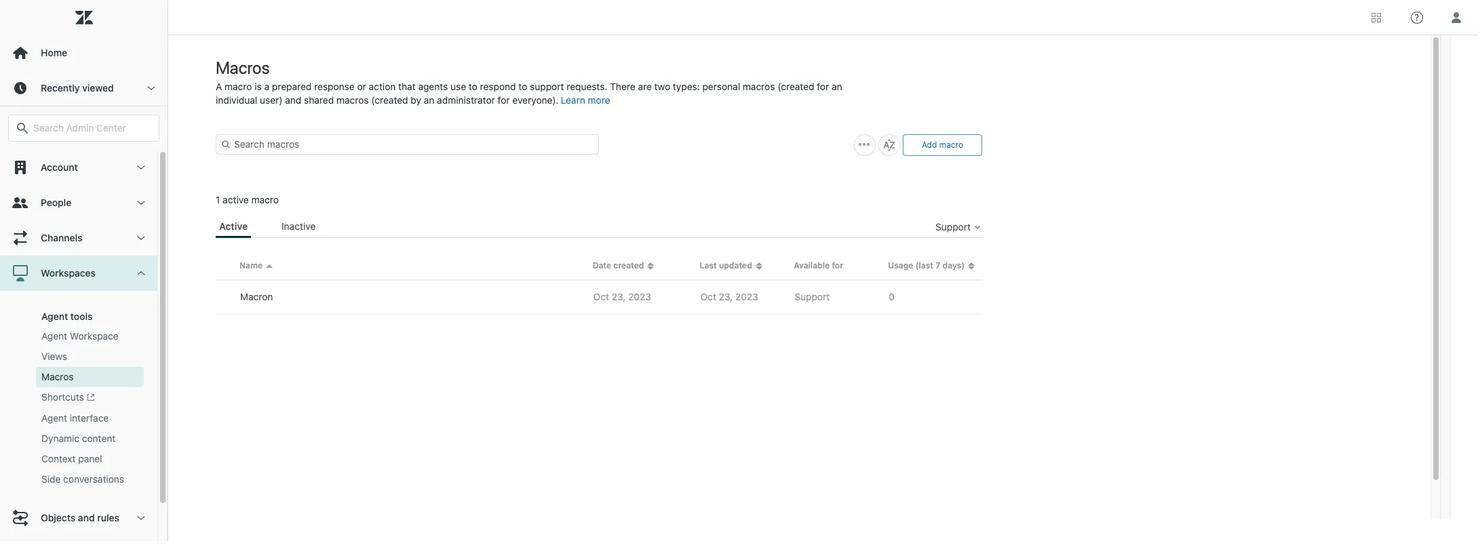 Task type: vqa. For each thing, say whether or not it's contained in the screenshot.
THE MACROS link
yes



Task type: describe. For each thing, give the bounding box(es) containing it.
context panel element
[[41, 453, 102, 466]]

home button
[[0, 35, 168, 71]]

context panel
[[41, 453, 102, 465]]

and
[[78, 512, 95, 524]]

side conversations link
[[36, 470, 144, 490]]

agent for agent interface
[[41, 413, 67, 424]]

shortcuts link
[[36, 387, 144, 409]]

home
[[41, 47, 67, 58]]

macros
[[41, 371, 74, 383]]

user menu image
[[1448, 8, 1466, 26]]

workspace
[[70, 330, 119, 342]]

none search field inside primary element
[[1, 115, 166, 142]]

agent for agent tools
[[41, 311, 68, 322]]

primary element
[[0, 0, 168, 541]]

workspaces group
[[0, 291, 157, 501]]

shortcuts element
[[41, 391, 95, 405]]

dynamic
[[41, 433, 79, 445]]

views link
[[36, 347, 144, 367]]

macros element
[[41, 370, 74, 384]]

people button
[[0, 185, 157, 221]]

panel
[[78, 453, 102, 465]]

interface
[[70, 413, 109, 424]]

dynamic content element
[[41, 432, 116, 446]]

dynamic content
[[41, 433, 116, 445]]

objects
[[41, 512, 76, 524]]

viewed
[[82, 82, 114, 94]]

side conversations element
[[41, 473, 124, 487]]

account button
[[0, 150, 157, 185]]

agent tools
[[41, 311, 93, 322]]

zendesk products image
[[1372, 13, 1381, 22]]

account
[[41, 161, 78, 173]]



Task type: locate. For each thing, give the bounding box(es) containing it.
tree
[[0, 150, 168, 541]]

views
[[41, 351, 67, 362]]

agent workspace link
[[36, 326, 144, 347]]

tools
[[70, 311, 93, 322]]

workspaces button
[[0, 256, 157, 291]]

rules
[[97, 512, 119, 524]]

macros link
[[36, 367, 144, 387]]

agent interface link
[[36, 409, 144, 429]]

2 agent from the top
[[41, 330, 67, 342]]

context panel link
[[36, 449, 144, 470]]

agent tools element
[[41, 311, 93, 322]]

tree inside primary element
[[0, 150, 168, 541]]

agent interface
[[41, 413, 109, 424]]

Search Admin Center field
[[33, 122, 151, 134]]

agent interface element
[[41, 412, 109, 426]]

content
[[82, 433, 116, 445]]

agent for agent workspace
[[41, 330, 67, 342]]

2 vertical spatial agent
[[41, 413, 67, 424]]

agent up views
[[41, 330, 67, 342]]

agent workspace element
[[41, 330, 119, 343]]

0 vertical spatial agent
[[41, 311, 68, 322]]

tree item
[[0, 256, 157, 501]]

people
[[41, 197, 71, 208]]

side
[[41, 474, 61, 485]]

context
[[41, 453, 76, 465]]

conversations
[[63, 474, 124, 485]]

1 agent from the top
[[41, 311, 68, 322]]

None search field
[[1, 115, 166, 142]]

agent up the dynamic
[[41, 413, 67, 424]]

channels
[[41, 232, 82, 244]]

workspaces
[[41, 267, 96, 279]]

help image
[[1411, 11, 1424, 23]]

shortcuts
[[41, 391, 84, 403]]

channels button
[[0, 221, 157, 256]]

agent workspace
[[41, 330, 119, 342]]

recently viewed button
[[0, 71, 168, 106]]

objects and rules button
[[0, 501, 157, 536]]

1 vertical spatial agent
[[41, 330, 67, 342]]

recently viewed
[[41, 82, 114, 94]]

recently
[[41, 82, 80, 94]]

views element
[[41, 350, 67, 364]]

objects and rules
[[41, 512, 119, 524]]

tree item containing workspaces
[[0, 256, 157, 501]]

3 agent from the top
[[41, 413, 67, 424]]

tree containing account
[[0, 150, 168, 541]]

tree item inside tree
[[0, 256, 157, 501]]

agent left 'tools'
[[41, 311, 68, 322]]

agent
[[41, 311, 68, 322], [41, 330, 67, 342], [41, 413, 67, 424]]

dynamic content link
[[36, 429, 144, 449]]

side conversations
[[41, 474, 124, 485]]



